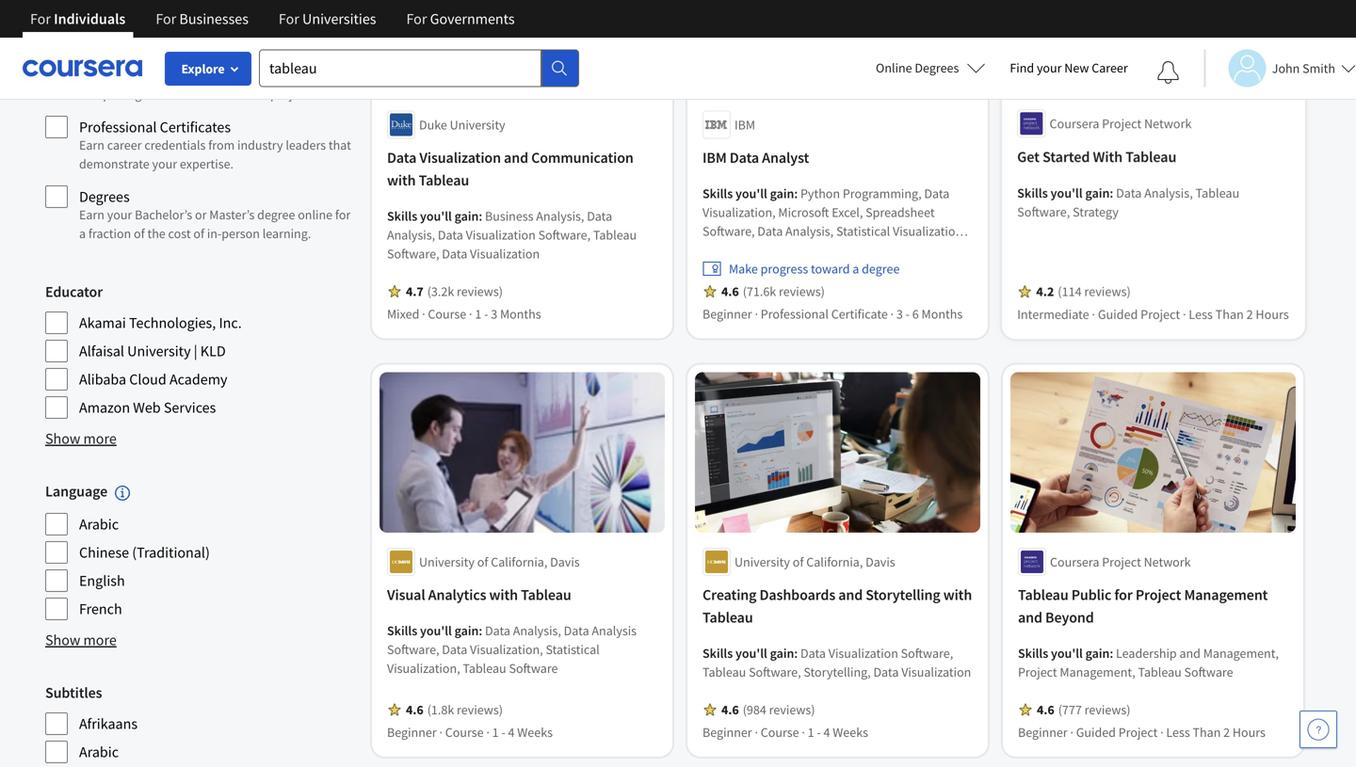 Task type: locate. For each thing, give the bounding box(es) containing it.
visualization, down visual analytics with tableau 'link'
[[470, 641, 543, 658]]

project inside leadership and management, project management, tableau software
[[1018, 664, 1057, 681]]

beginner
[[703, 305, 752, 322], [387, 724, 437, 741], [703, 724, 752, 741], [1018, 724, 1068, 741]]

0 vertical spatial in-
[[101, 67, 115, 84]]

in- up completing
[[101, 67, 115, 84]]

2 university of california, davis from the left
[[735, 554, 895, 571]]

for universities
[[279, 9, 376, 28]]

0 horizontal spatial davis
[[550, 554, 580, 571]]

0 vertical spatial guided
[[1098, 306, 1139, 323]]

0 vertical spatial your
[[1037, 59, 1062, 76]]

: down visual analytics with tableau
[[479, 622, 482, 639]]

california, for with
[[491, 554, 548, 571]]

0 vertical spatial coursera
[[1049, 114, 1100, 131]]

1 horizontal spatial 1
[[492, 724, 499, 741]]

help center image
[[1307, 719, 1330, 741]]

1 horizontal spatial 3
[[897, 305, 903, 322]]

gain up "strategy"
[[1085, 184, 1110, 201]]

earn for degrees
[[79, 206, 105, 223]]

from
[[208, 137, 235, 154]]

0 horizontal spatial weeks
[[517, 724, 553, 741]]

skills down beyond on the right of the page
[[1018, 645, 1049, 662]]

1 horizontal spatial davis
[[866, 554, 895, 571]]

0 horizontal spatial with
[[387, 171, 416, 190]]

language
[[45, 482, 107, 501]]

and left beyond on the right of the page
[[1018, 608, 1043, 627]]

0 vertical spatial hours
[[1257, 306, 1291, 323]]

your down the credentials
[[152, 155, 177, 172]]

tableau down leadership
[[1138, 664, 1182, 681]]

beginner · course · 1 - 4 weeks down "4.6 (1.8k reviews)"
[[387, 724, 553, 741]]

university
[[450, 116, 505, 133], [127, 342, 191, 361], [419, 554, 475, 571], [735, 554, 790, 571]]

banner navigation
[[15, 0, 530, 38]]

of
[[214, 67, 225, 84], [188, 86, 199, 103], [134, 225, 145, 242], [193, 225, 204, 242], [477, 554, 488, 571], [793, 554, 804, 571]]

1 vertical spatial hours
[[1233, 724, 1266, 741]]

with for creating dashboards and storytelling with tableau
[[944, 586, 972, 605]]

2 for get started with tableau
[[1248, 306, 1254, 323]]

tableau inside data analysis, tableau software, strategy
[[1197, 184, 1241, 201]]

0 horizontal spatial beginner · course · 1 - 4 weeks
[[387, 724, 553, 741]]

2 horizontal spatial with
[[944, 586, 972, 605]]

1 vertical spatial ibm
[[703, 148, 727, 167]]

explore button
[[165, 52, 252, 86]]

- for visual analytics with tableau
[[501, 724, 506, 741]]

4.6 for tableau public for project management and beyond
[[1037, 702, 1055, 718]]

software inside the data analysis, data analysis software, data visualization, statistical visualization, tableau software
[[509, 660, 558, 677]]

2 beginner · course · 1 - 4 weeks from the left
[[703, 724, 868, 741]]

earn inside earn career credentials from industry leaders that demonstrate your expertise.
[[79, 137, 105, 154]]

0 vertical spatial earn
[[79, 137, 105, 154]]

months down 4.7 (3.2k reviews)
[[500, 305, 541, 322]]

than for tableau public for project management and beyond
[[1193, 724, 1221, 741]]

0 horizontal spatial or
[[173, 0, 184, 14]]

beyond
[[1046, 608, 1094, 627]]

hours for tableau public for project management and beyond
[[1233, 724, 1266, 741]]

1 california, from the left
[[491, 554, 548, 571]]

2 more from the top
[[83, 631, 117, 650]]

(71.6k
[[743, 283, 776, 300]]

show down amazon
[[45, 430, 80, 448]]

software, inside the data analysis, data analysis software, data visualization, statistical visualization, tableau software
[[387, 641, 439, 658]]

0 vertical spatial get
[[79, 67, 98, 84]]

coursera up 'started'
[[1049, 114, 1100, 131]]

duke university
[[419, 116, 505, 133]]

cloud
[[129, 370, 167, 389]]

amazon web services
[[79, 398, 216, 417]]

your
[[1037, 59, 1062, 76], [152, 155, 177, 172], [107, 206, 132, 223]]

reviews) for data visualization and communication with tableau
[[457, 283, 503, 300]]

a left series
[[144, 86, 151, 103]]

course down (3.2k
[[428, 305, 466, 322]]

2 horizontal spatial 1
[[808, 724, 814, 741]]

:
[[1110, 184, 1114, 201], [794, 185, 798, 202], [479, 208, 482, 224], [479, 622, 482, 639], [794, 645, 798, 662], [1110, 645, 1114, 662]]

more for amazon web services
[[83, 430, 117, 448]]

john
[[1272, 60, 1300, 77]]

2 california, from the left
[[807, 554, 863, 571]]

skills you'll gain : for data visualization and communication with tableau
[[387, 208, 485, 224]]

you'll down beyond on the right of the page
[[1051, 645, 1083, 662]]

more down amazon
[[83, 430, 117, 448]]

you'll for tableau public for project management and beyond
[[1051, 645, 1083, 662]]

duke
[[419, 116, 447, 133]]

software, down the 'storytelling'
[[901, 645, 953, 662]]

1 horizontal spatial in-
[[207, 225, 222, 242]]

coursera for public
[[1050, 554, 1100, 571]]

online degrees
[[876, 59, 959, 76]]

expertise.
[[180, 155, 234, 172]]

data inside data analysis, tableau software, strategy
[[1116, 184, 1142, 201]]

john smith
[[1272, 60, 1336, 77]]

skills you'll gain : for visual analytics with tableau
[[387, 622, 485, 639]]

weeks for storytelling
[[833, 724, 868, 741]]

project for tableau
[[1136, 586, 1182, 605]]

1 for analytics
[[492, 724, 499, 741]]

you'll up "strategy"
[[1050, 184, 1083, 201]]

less for tableau
[[1190, 306, 1214, 323]]

0 horizontal spatial 4
[[508, 724, 515, 741]]

: for visual analytics with tableau
[[479, 622, 482, 639]]

make
[[729, 260, 758, 277]]

1 vertical spatial more
[[83, 631, 117, 650]]

1 vertical spatial than
[[1193, 724, 1221, 741]]

subtitles
[[45, 684, 102, 702]]

1 beginner · course · 1 - 4 weeks from the left
[[387, 724, 553, 741]]

analysis, inside data analysis, tableau software, strategy
[[1145, 184, 1194, 201]]

1 vertical spatial guided
[[1076, 724, 1116, 741]]

1 horizontal spatial ibm
[[735, 116, 756, 133]]

1 horizontal spatial with
[[489, 586, 518, 605]]

services
[[164, 398, 216, 417]]

0 vertical spatial show more button
[[45, 428, 117, 450]]

series
[[154, 86, 185, 103]]

0 vertical spatial show more
[[45, 430, 117, 448]]

0 horizontal spatial for
[[335, 206, 351, 223]]

find your new career link
[[1001, 57, 1138, 80]]

0 vertical spatial ibm
[[735, 116, 756, 133]]

project
[[1102, 114, 1142, 131], [1141, 306, 1181, 323], [1102, 554, 1141, 571], [1136, 586, 1182, 605], [1018, 664, 1057, 681], [1119, 724, 1158, 741]]

1 horizontal spatial visualization,
[[470, 641, 543, 658]]

tableau inside data visualization software, tableau software, storytelling, data visualization
[[703, 664, 746, 681]]

0 vertical spatial professional
[[79, 118, 157, 137]]

0 horizontal spatial degree
[[257, 206, 295, 223]]

a
[[113, 0, 119, 14], [227, 67, 234, 84], [144, 86, 151, 103], [79, 225, 86, 242], [853, 260, 859, 277]]

4.6 (1.8k reviews)
[[406, 702, 503, 718]]

course down "4.6 (1.8k reviews)"
[[445, 724, 484, 741]]

data
[[387, 148, 417, 167], [730, 148, 759, 167], [1116, 184, 1142, 201], [587, 208, 612, 224], [438, 226, 463, 243], [442, 245, 467, 262], [485, 622, 511, 639], [564, 622, 589, 639], [442, 641, 467, 658], [801, 645, 826, 662], [874, 664, 899, 681]]

tableau up beyond on the right of the page
[[1018, 586, 1069, 605]]

than for get started with tableau
[[1217, 306, 1245, 323]]

0 vertical spatial degree
[[257, 206, 295, 223]]

1 vertical spatial coursera
[[1050, 554, 1100, 571]]

person
[[222, 225, 260, 242]]

1 vertical spatial for
[[1115, 586, 1133, 605]]

1 more from the top
[[83, 430, 117, 448]]

0 horizontal spatial 2
[[1224, 724, 1230, 741]]

4 for with
[[508, 724, 515, 741]]

learning.
[[263, 225, 311, 242]]

find your new career
[[1010, 59, 1128, 76]]

0 vertical spatial coursera project network
[[1049, 114, 1193, 131]]

arabic down afrikaans
[[79, 743, 119, 762]]

analysis, inside the data analysis, data analysis software, data visualization, statistical visualization, tableau software
[[513, 622, 561, 639]]

months right the 6 at the right of the page
[[922, 305, 963, 322]]

get for get in-depth knowledge of a subject by completing a series of courses and projects.
[[79, 67, 98, 84]]

and inside creating dashboards and storytelling with tableau
[[839, 586, 863, 605]]

coursera for started
[[1049, 114, 1100, 131]]

course for visualization
[[428, 305, 466, 322]]

tableau up (984
[[703, 664, 746, 681]]

0 vertical spatial management,
[[1204, 645, 1279, 662]]

beginner · course · 1 - 4 weeks down the 4.6 (984 reviews)
[[703, 724, 868, 741]]

: for data visualization and communication with tableau
[[479, 208, 482, 224]]

0 vertical spatial or
[[173, 0, 184, 14]]

get inside get in-depth knowledge of a subject by completing a series of courses and projects.
[[79, 67, 98, 84]]

weeks down the data analysis, data analysis software, data visualization, statistical visualization, tableau software
[[517, 724, 553, 741]]

- for creating dashboards and storytelling with tableau
[[817, 724, 821, 741]]

that
[[329, 137, 351, 154]]

1 vertical spatial get
[[1017, 146, 1039, 166]]

project for leadership
[[1018, 664, 1057, 681]]

1 horizontal spatial 4
[[824, 724, 830, 741]]

degrees right online
[[915, 59, 959, 76]]

tableau up the "statistical" at the left bottom
[[521, 586, 571, 605]]

for inside tableau public for project management and beyond
[[1115, 586, 1133, 605]]

1 4 from the left
[[508, 724, 515, 741]]

0 vertical spatial more
[[83, 430, 117, 448]]

show more
[[45, 430, 117, 448], [45, 631, 117, 650]]

earn for professional certificates
[[79, 137, 105, 154]]

your right "find"
[[1037, 59, 1062, 76]]

1 3 from the left
[[491, 305, 498, 322]]

arabic up chinese
[[79, 515, 119, 534]]

and inside leadership and management, project management, tableau software
[[1180, 645, 1201, 662]]

0 horizontal spatial software
[[509, 660, 558, 677]]

alibaba
[[79, 370, 126, 389]]

reviews) for tableau public for project management and beyond
[[1085, 702, 1131, 718]]

2 show more button from the top
[[45, 629, 117, 652]]

0 vertical spatial show
[[45, 430, 80, 448]]

1 horizontal spatial or
[[195, 206, 207, 223]]

tableau public for project management and beyond link
[[1018, 584, 1289, 629]]

2 for from the left
[[156, 9, 176, 28]]

gain down analytics
[[455, 622, 479, 639]]

2 davis from the left
[[866, 554, 895, 571]]

1 vertical spatial network
[[1144, 554, 1191, 571]]

4.6 down make
[[722, 283, 739, 300]]

analysis, right business
[[536, 208, 584, 224]]

with inside data visualization and communication with tableau
[[387, 171, 416, 190]]

- for data visualization and communication with tableau
[[484, 305, 488, 322]]

1 vertical spatial earn
[[79, 206, 105, 223]]

less for project
[[1167, 724, 1190, 741]]

1 horizontal spatial software
[[1185, 664, 1234, 681]]

1 davis from the left
[[550, 554, 580, 571]]

1 vertical spatial or
[[195, 206, 207, 223]]

of right "cost"
[[193, 225, 204, 242]]

network for tableau
[[1145, 114, 1193, 131]]

subtitles group
[[45, 682, 353, 768]]

degrees
[[915, 59, 959, 76], [79, 187, 130, 206]]

0 vertical spatial less
[[1190, 306, 1214, 323]]

show notifications image
[[1157, 61, 1180, 84]]

california, up creating dashboards and storytelling with tableau
[[807, 554, 863, 571]]

analysis, down get started with tableau link
[[1145, 184, 1194, 201]]

of left the
[[134, 225, 145, 242]]

degree up certificate
[[862, 260, 900, 277]]

0 horizontal spatial get
[[79, 67, 98, 84]]

1 horizontal spatial get
[[1017, 146, 1039, 166]]

knowledge
[[151, 67, 211, 84]]

management, down management on the right of page
[[1204, 645, 1279, 662]]

information about this filter group image
[[115, 486, 130, 501]]

hours
[[1257, 306, 1291, 323], [1233, 724, 1266, 741]]

visual analytics with tableau link
[[387, 584, 657, 606]]

environment.
[[96, 16, 171, 33]]

gain for creating dashboards and storytelling with tableau
[[770, 645, 794, 662]]

with inside 'link'
[[489, 586, 518, 605]]

management, up 4.6 (777 reviews)
[[1060, 664, 1136, 681]]

- left the 6 at the right of the page
[[906, 305, 910, 322]]

1 horizontal spatial 2
[[1248, 306, 1254, 323]]

professional down 4.6 (71.6k reviews)
[[761, 305, 829, 322]]

0 vertical spatial arabic
[[79, 515, 119, 534]]

gain down beyond on the right of the page
[[1086, 645, 1110, 662]]

skills you'll gain : down analytics
[[387, 622, 485, 639]]

ibm for ibm data analyst
[[703, 148, 727, 167]]

or right tool
[[173, 0, 184, 14]]

1 horizontal spatial california,
[[807, 554, 863, 571]]

a left fraction
[[79, 225, 86, 242]]

data visualization and communication with tableau link
[[387, 146, 657, 192]]

get left 'started'
[[1017, 146, 1039, 166]]

software, down visual
[[387, 641, 439, 658]]

show for amazon web services
[[45, 430, 80, 448]]

and up business
[[504, 148, 528, 167]]

degree inside earn your bachelor's or master's degree online for a fraction of the cost of in-person learning.
[[257, 206, 295, 223]]

reviews) right (984
[[769, 702, 815, 718]]

(1.8k
[[427, 702, 454, 718]]

0 horizontal spatial ibm
[[703, 148, 727, 167]]

you'll left business
[[420, 208, 452, 224]]

1 vertical spatial show
[[45, 631, 80, 650]]

0 vertical spatial than
[[1217, 306, 1245, 323]]

0 vertical spatial network
[[1145, 114, 1193, 131]]

1 horizontal spatial professional
[[761, 305, 829, 322]]

davis for tableau
[[550, 554, 580, 571]]

1 horizontal spatial degrees
[[915, 59, 959, 76]]

beginner for visual analytics with tableau
[[387, 724, 437, 741]]

1 horizontal spatial degree
[[862, 260, 900, 277]]

1 vertical spatial 2
[[1224, 724, 1230, 741]]

coursera up public
[[1050, 554, 1100, 571]]

skills for visual analytics with tableau
[[387, 622, 418, 639]]

earn inside earn your bachelor's or master's degree online for a fraction of the cost of in-person learning.
[[79, 206, 105, 223]]

network up tableau public for project management and beyond link
[[1144, 554, 1191, 571]]

0 horizontal spatial management,
[[1060, 664, 1136, 681]]

your inside earn your bachelor's or master's degree online for a fraction of the cost of in-person learning.
[[107, 206, 132, 223]]

None search field
[[259, 49, 579, 87]]

degree
[[257, 206, 295, 223], [862, 260, 900, 277]]

0 horizontal spatial months
[[500, 305, 541, 322]]

1 horizontal spatial months
[[922, 305, 963, 322]]

public
[[1072, 586, 1112, 605]]

4.6 for creating dashboards and storytelling with tableau
[[722, 702, 739, 718]]

1 vertical spatial visualization,
[[387, 660, 460, 677]]

specializations
[[79, 48, 174, 67]]

skills for data visualization and communication with tableau
[[387, 208, 418, 224]]

for for governments
[[406, 9, 427, 28]]

: left leadership
[[1110, 645, 1114, 662]]

0 horizontal spatial california,
[[491, 554, 548, 571]]

online
[[298, 206, 333, 223]]

and down "subject"
[[247, 86, 268, 103]]

2 horizontal spatial your
[[1037, 59, 1062, 76]]

- down storytelling,
[[817, 724, 821, 741]]

1 show from the top
[[45, 430, 80, 448]]

1 horizontal spatial your
[[152, 155, 177, 172]]

1 vertical spatial your
[[152, 155, 177, 172]]

2 show more from the top
[[45, 631, 117, 650]]

businesses
[[179, 9, 249, 28]]

more
[[83, 430, 117, 448], [83, 631, 117, 650]]

2 arabic from the top
[[79, 743, 119, 762]]

2 show from the top
[[45, 631, 80, 650]]

your up fraction
[[107, 206, 132, 223]]

earn
[[79, 137, 105, 154], [79, 206, 105, 223]]

you'll down analytics
[[420, 622, 452, 639]]

1 down 4.7 (3.2k reviews)
[[475, 305, 482, 322]]

professional certificates
[[79, 118, 231, 137]]

skills down 'started'
[[1017, 184, 1048, 201]]

2 4 from the left
[[824, 724, 830, 741]]

1 vertical spatial degree
[[862, 260, 900, 277]]

show more button
[[45, 428, 117, 450], [45, 629, 117, 652]]

2 earn from the top
[[79, 206, 105, 223]]

beginner for creating dashboards and storytelling with tableau
[[703, 724, 752, 741]]

and inside get in-depth knowledge of a subject by completing a series of courses and projects.
[[247, 86, 268, 103]]

skills for creating dashboards and storytelling with tableau
[[703, 645, 733, 662]]

professional down completing
[[79, 118, 157, 137]]

software inside leadership and management, project management, tableau software
[[1185, 664, 1234, 681]]

coursera project network up public
[[1050, 554, 1191, 571]]

0 horizontal spatial in-
[[101, 67, 115, 84]]

2 vertical spatial your
[[107, 206, 132, 223]]

1 show more from the top
[[45, 430, 117, 448]]

in- down master's at the top of page
[[207, 225, 222, 242]]

management,
[[1204, 645, 1279, 662], [1060, 664, 1136, 681]]

degree up learning.
[[257, 206, 295, 223]]

0 horizontal spatial university of california, davis
[[419, 554, 580, 571]]

: for get started with tableau
[[1110, 184, 1114, 201]]

0 vertical spatial for
[[335, 206, 351, 223]]

john smith button
[[1205, 49, 1356, 87]]

: left business
[[479, 208, 482, 224]]

skills you'll gain : up (3.2k
[[387, 208, 485, 224]]

show more button down amazon
[[45, 428, 117, 450]]

and
[[247, 86, 268, 103], [504, 148, 528, 167], [839, 586, 863, 605], [1018, 608, 1043, 627], [1180, 645, 1201, 662]]

0 horizontal spatial professional
[[79, 118, 157, 137]]

1 horizontal spatial weeks
[[833, 724, 868, 741]]

beginner down (777 at right
[[1018, 724, 1068, 741]]

0 vertical spatial visualization,
[[470, 641, 543, 658]]

(traditional)
[[132, 543, 210, 562]]

guided down 4.2 (114 reviews)
[[1098, 306, 1139, 323]]

with
[[1093, 146, 1123, 166]]

skills you'll gain : for creating dashboards and storytelling with tableau
[[703, 645, 801, 662]]

strategy
[[1073, 203, 1119, 220]]

0 horizontal spatial 1
[[475, 305, 482, 322]]

project inside tableau public for project management and beyond
[[1136, 586, 1182, 605]]

guided
[[1098, 306, 1139, 323], [1076, 724, 1116, 741]]

show more down french
[[45, 631, 117, 650]]

ibm
[[735, 116, 756, 133], [703, 148, 727, 167]]

skills you'll gain : up "strategy"
[[1017, 184, 1116, 201]]

reviews) for visual analytics with tableau
[[457, 702, 503, 718]]

gain for visual analytics with tableau
[[455, 622, 479, 639]]

1 vertical spatial less
[[1167, 724, 1190, 741]]

with inside creating dashboards and storytelling with tableau
[[944, 586, 972, 605]]

4 for from the left
[[406, 9, 427, 28]]

1 vertical spatial show more
[[45, 631, 117, 650]]

1 earn from the top
[[79, 137, 105, 154]]

1 for from the left
[[30, 9, 51, 28]]

analysis, for get started with tableau
[[1145, 184, 1194, 201]]

governments
[[430, 9, 515, 28]]

2 months from the left
[[922, 305, 963, 322]]

skills you'll gain : up (984
[[703, 645, 801, 662]]

in-
[[101, 67, 115, 84], [207, 225, 222, 242]]

1 horizontal spatial management,
[[1204, 645, 1279, 662]]

skills down visual
[[387, 622, 418, 639]]

in- inside get in-depth knowledge of a subject by completing a series of courses and projects.
[[101, 67, 115, 84]]

network up get started with tableau link
[[1145, 114, 1193, 131]]

1 vertical spatial degrees
[[79, 187, 130, 206]]

4 down storytelling,
[[824, 724, 830, 741]]

weeks for tableau
[[517, 724, 553, 741]]

weeks
[[517, 724, 553, 741], [833, 724, 868, 741]]

for individuals
[[30, 9, 126, 28]]

1 vertical spatial in-
[[207, 225, 222, 242]]

1 weeks from the left
[[517, 724, 553, 741]]

1 university of california, davis from the left
[[419, 554, 580, 571]]

career
[[1092, 59, 1128, 76]]

1 horizontal spatial for
[[1115, 586, 1133, 605]]

1 horizontal spatial university of california, davis
[[735, 554, 895, 571]]

1 down the 4.6 (984 reviews)
[[808, 724, 814, 741]]

software, left "strategy"
[[1017, 203, 1070, 220]]

tableau inside creating dashboards and storytelling with tableau
[[703, 608, 753, 627]]

progress
[[761, 260, 808, 277]]

1 vertical spatial arabic
[[79, 743, 119, 762]]

1 show more button from the top
[[45, 428, 117, 450]]

4 down the data analysis, data analysis software, data visualization, statistical visualization, tableau software
[[508, 724, 515, 741]]

kld
[[200, 342, 226, 361]]

you'll for visual analytics with tableau
[[420, 622, 452, 639]]

- down 4.7 (3.2k reviews)
[[484, 305, 488, 322]]

arabic
[[79, 515, 119, 534], [79, 743, 119, 762]]

gain
[[1085, 184, 1110, 201], [770, 185, 794, 202], [455, 208, 479, 224], [455, 622, 479, 639], [770, 645, 794, 662], [1086, 645, 1110, 662]]

get
[[79, 67, 98, 84], [1017, 146, 1039, 166]]

1 vertical spatial coursera project network
[[1050, 554, 1191, 571]]

- down "4.6 (1.8k reviews)"
[[501, 724, 506, 741]]

0 vertical spatial 2
[[1248, 306, 1254, 323]]

university of california, davis up dashboards
[[735, 554, 895, 571]]

0 horizontal spatial 3
[[491, 305, 498, 322]]

gain for tableau public for project management and beyond
[[1086, 645, 1110, 662]]

1 arabic from the top
[[79, 515, 119, 534]]

coursera project network up with
[[1049, 114, 1193, 131]]

weeks down storytelling,
[[833, 724, 868, 741]]

or left master's at the top of page
[[195, 206, 207, 223]]

degrees down demonstrate
[[79, 187, 130, 206]]

show more button down french
[[45, 629, 117, 652]]

2 weeks from the left
[[833, 724, 868, 741]]

1 vertical spatial show more button
[[45, 629, 117, 652]]

0 horizontal spatial your
[[107, 206, 132, 223]]

french
[[79, 600, 122, 619]]

skills
[[1017, 184, 1048, 201], [703, 185, 733, 202], [387, 208, 418, 224], [387, 622, 418, 639], [703, 645, 733, 662], [1018, 645, 1049, 662]]

3 for from the left
[[279, 9, 299, 28]]

1 horizontal spatial beginner · course · 1 - 4 weeks
[[703, 724, 868, 741]]

subject
[[237, 67, 277, 84]]

tableau inside data visualization and communication with tableau
[[419, 171, 469, 190]]

0 vertical spatial degrees
[[915, 59, 959, 76]]

less
[[1190, 306, 1214, 323], [1167, 724, 1190, 741]]

and right leadership
[[1180, 645, 1201, 662]]

for left hands-
[[279, 9, 299, 28]]



Task type: describe. For each thing, give the bounding box(es) containing it.
show more for amazon web services
[[45, 430, 117, 448]]

of up dashboards
[[793, 554, 804, 571]]

university inside educator group
[[127, 342, 191, 361]]

for for universities
[[279, 9, 299, 28]]

get started with tableau link
[[1017, 144, 1292, 167]]

you'll for get started with tableau
[[1050, 184, 1083, 201]]

statistical
[[546, 641, 600, 658]]

tableau inside 'link'
[[521, 586, 571, 605]]

: for tableau public for project management and beyond
[[1110, 645, 1114, 662]]

a inside learn a new tool or skill in an interactive, hands- on environment.
[[113, 0, 119, 14]]

gain for get started with tableau
[[1085, 184, 1110, 201]]

creating
[[703, 586, 757, 605]]

you'll for creating dashboards and storytelling with tableau
[[736, 645, 768, 662]]

and inside tableau public for project management and beyond
[[1018, 608, 1043, 627]]

tableau inside business analysis, data analysis, data visualization software, tableau software, data visualization
[[593, 226, 637, 243]]

make progress toward a degree
[[729, 260, 900, 277]]

completing
[[79, 86, 142, 103]]

new
[[1065, 59, 1089, 76]]

your for bachelor's
[[107, 206, 132, 223]]

your for new
[[1037, 59, 1062, 76]]

skill
[[187, 0, 209, 14]]

show more button for amazon web services
[[45, 428, 117, 450]]

skills you'll gain : for get started with tableau
[[1017, 184, 1116, 201]]

alibaba cloud academy
[[79, 370, 227, 389]]

mixed
[[387, 305, 419, 322]]

industry
[[237, 137, 283, 154]]

coursera project network for for
[[1050, 554, 1191, 571]]

guided for for
[[1076, 724, 1116, 741]]

fraction
[[88, 225, 131, 242]]

university of california, davis for dashboards
[[735, 554, 895, 571]]

4.6 (984 reviews)
[[722, 702, 815, 718]]

bachelor's
[[135, 206, 192, 223]]

for for individuals
[[30, 9, 51, 28]]

analysis
[[592, 622, 637, 639]]

the
[[147, 225, 166, 242]]

show more for french
[[45, 631, 117, 650]]

for businesses
[[156, 9, 249, 28]]

hours for get started with tableau
[[1257, 306, 1291, 323]]

beginner · course · 1 - 4 weeks for dashboards
[[703, 724, 868, 741]]

in
[[212, 0, 222, 14]]

software, down data visualization and communication with tableau link
[[538, 226, 591, 243]]

project for intermediate
[[1141, 306, 1181, 323]]

business
[[485, 208, 534, 224]]

university of california, davis for analytics
[[419, 554, 580, 571]]

skills down ibm data analyst
[[703, 185, 733, 202]]

interactive,
[[241, 0, 303, 14]]

university up creating
[[735, 554, 790, 571]]

tableau inside leadership and management, project management, tableau software
[[1138, 664, 1182, 681]]

1 for dashboards
[[808, 724, 814, 741]]

demonstrate
[[79, 155, 150, 172]]

4.2 (114 reviews)
[[1036, 283, 1131, 300]]

learn a new tool or skill in an interactive, hands- on environment.
[[79, 0, 344, 33]]

tool
[[148, 0, 170, 14]]

4.6 (71.6k reviews)
[[722, 283, 825, 300]]

0 horizontal spatial visualization,
[[387, 660, 460, 677]]

show more button for french
[[45, 629, 117, 652]]

find
[[1010, 59, 1034, 76]]

data analysis, data analysis software, data visualization, statistical visualization, tableau software
[[387, 622, 637, 677]]

a inside earn your bachelor's or master's degree online for a fraction of the cost of in-person learning.
[[79, 225, 86, 242]]

communication
[[531, 148, 634, 167]]

depth
[[115, 67, 148, 84]]

you'll for data visualization and communication with tableau
[[420, 208, 452, 224]]

for for businesses
[[156, 9, 176, 28]]

reviews) down the make progress toward a degree
[[779, 283, 825, 300]]

leadership and management, project management, tableau software
[[1018, 645, 1279, 681]]

analyst
[[762, 148, 809, 167]]

degrees inside online degrees popup button
[[915, 59, 959, 76]]

What do you want to learn? text field
[[259, 49, 542, 87]]

akamai technologies, inc.
[[79, 314, 242, 333]]

of up visual analytics with tableau
[[477, 554, 488, 571]]

beginner for tableau public for project management and beyond
[[1018, 724, 1068, 741]]

in- inside earn your bachelor's or master's degree online for a fraction of the cost of in-person learning.
[[207, 225, 222, 242]]

dashboards
[[760, 586, 836, 605]]

for inside earn your bachelor's or master's degree online for a fraction of the cost of in-person learning.
[[335, 206, 351, 223]]

toward
[[811, 260, 850, 277]]

|
[[194, 342, 197, 361]]

data analysis, tableau software, strategy
[[1017, 184, 1241, 220]]

software, up the 4.6 (984 reviews)
[[749, 664, 801, 681]]

you'll down ibm data analyst
[[736, 185, 768, 202]]

guided for with
[[1098, 306, 1139, 323]]

skills for tableau public for project management and beyond
[[1018, 645, 1049, 662]]

mixed · course · 1 - 3 months
[[387, 305, 541, 322]]

analytics
[[428, 586, 486, 605]]

data visualization software, tableau software, storytelling, data visualization
[[703, 645, 971, 681]]

davis for storytelling
[[866, 554, 895, 571]]

inc.
[[219, 314, 242, 333]]

an
[[225, 0, 239, 14]]

1 for visualization
[[475, 305, 482, 322]]

software, up 4.7
[[387, 245, 439, 262]]

4.7
[[406, 283, 424, 300]]

coursera image
[[23, 53, 142, 83]]

business analysis, data analysis, data visualization software, tableau software, data visualization
[[387, 208, 637, 262]]

beginner · guided project · less than 2 hours
[[1018, 724, 1266, 741]]

data inside data visualization and communication with tableau
[[387, 148, 417, 167]]

or inside learn a new tool or skill in an interactive, hands- on environment.
[[173, 0, 184, 14]]

: for creating dashboards and storytelling with tableau
[[794, 645, 798, 662]]

credentials
[[144, 137, 206, 154]]

project for beginner
[[1119, 724, 1158, 741]]

earn your bachelor's or master's degree online for a fraction of the cost of in-person learning.
[[79, 206, 351, 242]]

(114
[[1058, 283, 1082, 300]]

course for dashboards
[[761, 724, 799, 741]]

: down the analyst
[[794, 185, 798, 202]]

4.6 (777 reviews)
[[1037, 702, 1131, 718]]

with for data visualization and communication with tableau
[[387, 171, 416, 190]]

arabic inside language group
[[79, 515, 119, 534]]

reviews) for get started with tableau
[[1084, 283, 1131, 300]]

afrikaans
[[79, 715, 138, 734]]

akamai
[[79, 314, 126, 333]]

show for french
[[45, 631, 80, 650]]

master's
[[209, 206, 255, 223]]

university up analytics
[[419, 554, 475, 571]]

0 horizontal spatial degrees
[[79, 187, 130, 206]]

skills for get started with tableau
[[1017, 184, 1048, 201]]

get started with tableau
[[1017, 146, 1177, 166]]

projects.
[[270, 86, 318, 103]]

cost
[[168, 225, 191, 242]]

and inside data visualization and communication with tableau
[[504, 148, 528, 167]]

of down knowledge
[[188, 86, 199, 103]]

amazon
[[79, 398, 130, 417]]

storytelling
[[866, 586, 941, 605]]

get in-depth knowledge of a subject by completing a series of courses and projects.
[[79, 67, 318, 103]]

reviews) for creating dashboards and storytelling with tableau
[[769, 702, 815, 718]]

coursera project network for with
[[1049, 114, 1193, 131]]

4 for and
[[824, 724, 830, 741]]

hands-
[[306, 0, 344, 14]]

1 vertical spatial management,
[[1060, 664, 1136, 681]]

visualization inside data visualization and communication with tableau
[[420, 148, 501, 167]]

by
[[279, 67, 293, 84]]

arabic inside subtitles group
[[79, 743, 119, 762]]

california, for and
[[807, 554, 863, 571]]

university right the duke
[[450, 116, 505, 133]]

4.2
[[1036, 283, 1054, 300]]

of up 'courses'
[[214, 67, 225, 84]]

tableau inside tableau public for project management and beyond
[[1018, 586, 1069, 605]]

alfaisal
[[79, 342, 124, 361]]

storytelling,
[[804, 664, 871, 681]]

skills you'll gain : down ibm data analyst
[[703, 185, 801, 202]]

gain down the analyst
[[770, 185, 794, 202]]

beginner · course · 1 - 4 weeks for analytics
[[387, 724, 553, 741]]

english
[[79, 572, 125, 590]]

or inside earn your bachelor's or master's degree online for a fraction of the cost of in-person learning.
[[195, 206, 207, 223]]

for governments
[[406, 9, 515, 28]]

analysis, for data visualization and communication with tableau
[[536, 208, 584, 224]]

2 for tableau public for project management and beyond
[[1224, 724, 1230, 741]]

more for french
[[83, 631, 117, 650]]

educator group
[[45, 281, 353, 420]]

a right the toward
[[853, 260, 859, 277]]

(984
[[743, 702, 767, 718]]

educator
[[45, 283, 103, 301]]

beginner down (71.6k
[[703, 305, 752, 322]]

course for analytics
[[445, 724, 484, 741]]

visual
[[387, 586, 425, 605]]

ibm for ibm
[[735, 116, 756, 133]]

tableau inside the data analysis, data analysis software, data visualization, statistical visualization, tableau software
[[463, 660, 506, 677]]

1 vertical spatial professional
[[761, 305, 829, 322]]

get for get started with tableau
[[1017, 146, 1039, 166]]

1 months from the left
[[500, 305, 541, 322]]

leadership
[[1116, 645, 1177, 662]]

chinese (traditional)
[[79, 543, 210, 562]]

alfaisal university | kld
[[79, 342, 226, 361]]

a up 'courses'
[[227, 67, 234, 84]]

analysis, up 4.7
[[387, 226, 435, 243]]

courses
[[202, 86, 244, 103]]

visual analytics with tableau
[[387, 586, 571, 605]]

analysis, for visual analytics with tableau
[[513, 622, 561, 639]]

software, inside data analysis, tableau software, strategy
[[1017, 203, 1070, 220]]

network for project
[[1144, 554, 1191, 571]]

tableau right with
[[1126, 146, 1177, 166]]

your inside earn career credentials from industry leaders that demonstrate your expertise.
[[152, 155, 177, 172]]

tableau public for project management and beyond
[[1018, 586, 1268, 627]]

4.6 for visual analytics with tableau
[[406, 702, 424, 718]]

started
[[1042, 146, 1090, 166]]

ibm data analyst
[[703, 148, 809, 167]]

learn
[[79, 0, 110, 14]]

gain for data visualization and communication with tableau
[[455, 208, 479, 224]]

ibm data analyst link
[[703, 146, 973, 169]]

2 3 from the left
[[897, 305, 903, 322]]

language group
[[45, 480, 353, 621]]

skills you'll gain : for tableau public for project management and beyond
[[1018, 645, 1116, 662]]

universities
[[302, 9, 376, 28]]



Task type: vqa. For each thing, say whether or not it's contained in the screenshot.
Python
no



